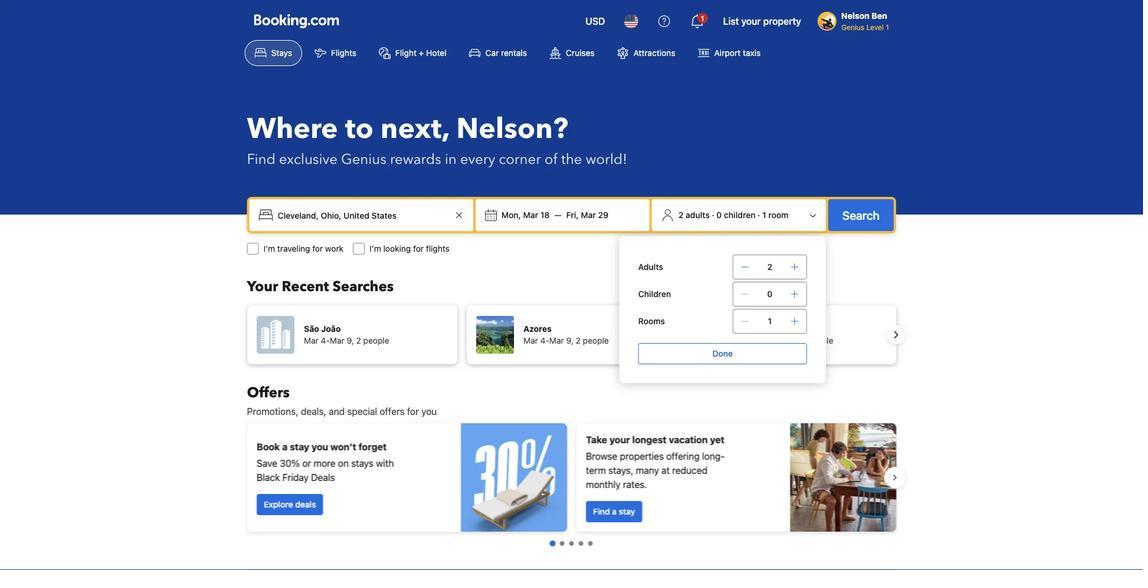 Task type: vqa. For each thing, say whether or not it's contained in the screenshot.
the bottom THE 0
yes



Task type: locate. For each thing, give the bounding box(es) containing it.
stays
[[351, 458, 373, 469]]

1 horizontal spatial you
[[421, 406, 437, 418]]

0 horizontal spatial stay
[[290, 442, 309, 453]]

deals
[[295, 500, 316, 510]]

term
[[586, 465, 606, 477]]

airport taxis link
[[688, 40, 771, 66]]

30%
[[280, 458, 300, 469]]

0 inside button
[[717, 210, 722, 220]]

0 vertical spatial a
[[282, 442, 287, 453]]

you up more
[[311, 442, 328, 453]]

1 left room
[[762, 210, 766, 220]]

more
[[313, 458, 335, 469]]

1 vertical spatial stay
[[618, 507, 635, 517]]

exclusive
[[279, 150, 338, 169]]

find inside where to next, nelson? find exclusive genius rewards in every corner of the world!
[[247, 150, 275, 169]]

stays,
[[608, 465, 633, 477]]

explore
[[264, 500, 293, 510]]

1 9, from the left
[[346, 336, 354, 346]]

promotions,
[[247, 406, 298, 418]]

0 horizontal spatial your
[[609, 435, 630, 446]]

region containing são joão
[[238, 301, 906, 369]]

0 horizontal spatial genius
[[341, 150, 387, 169]]

0 horizontal spatial people
[[363, 336, 389, 346]]

1
[[701, 14, 704, 22], [886, 23, 889, 31], [762, 210, 766, 220], [768, 317, 772, 326]]

são
[[304, 324, 319, 334]]

1 horizontal spatial a
[[612, 507, 616, 517]]

for for traveling
[[312, 244, 323, 254]]

0 vertical spatial genius
[[841, 23, 864, 31]]

0 vertical spatial region
[[238, 301, 906, 369]]

1 region from the top
[[238, 301, 906, 369]]

your right take
[[609, 435, 630, 446]]

jan left 19,
[[771, 336, 785, 346]]

1 button
[[683, 7, 711, 35]]

· right children
[[758, 210, 760, 220]]

stay down rates.
[[618, 507, 635, 517]]

offers
[[380, 406, 405, 418]]

0 horizontal spatial find
[[247, 150, 275, 169]]

a inside 'book a stay you won't forget save 30% or more on stays with black friday deals'
[[282, 442, 287, 453]]

rentals
[[501, 48, 527, 58]]

2
[[679, 210, 684, 220], [767, 262, 772, 272], [356, 336, 361, 346], [575, 336, 580, 346], [800, 336, 805, 346]]

flight + hotel
[[395, 48, 447, 58]]

0 horizontal spatial 0
[[717, 210, 722, 220]]

1 horizontal spatial 9,
[[566, 336, 573, 346]]

i'm traveling for work
[[264, 244, 344, 254]]

1 horizontal spatial jan
[[771, 336, 785, 346]]

0 left children
[[717, 210, 722, 220]]

0 horizontal spatial ·
[[712, 210, 714, 220]]

1 vertical spatial 0
[[767, 289, 773, 299]]

next image
[[889, 328, 903, 342]]

for left flights
[[413, 244, 424, 254]]

0 horizontal spatial jan
[[743, 336, 756, 346]]

people inside "azores mar 4-mar 9, 2 people"
[[583, 336, 609, 346]]

nelson
[[841, 11, 870, 21]]

azores inside azores jan 15-jan 19, 2 people
[[743, 324, 771, 334]]

0 horizontal spatial a
[[282, 442, 287, 453]]

offers
[[247, 383, 290, 403]]

1 horizontal spatial azores
[[743, 324, 771, 334]]

every
[[460, 150, 495, 169]]

car rentals
[[485, 48, 527, 58]]

são joão mar 4-mar 9, 2 people
[[304, 324, 389, 346]]

usd
[[586, 16, 605, 27]]

stay inside 'book a stay you won't forget save 30% or more on stays with black friday deals'
[[290, 442, 309, 453]]

for right 'offers'
[[407, 406, 419, 418]]

to
[[345, 110, 374, 148]]

region containing take your longest vacation yet
[[238, 419, 906, 537]]

1 vertical spatial you
[[311, 442, 328, 453]]

list your property link
[[716, 7, 808, 35]]

1 azores from the left
[[523, 324, 551, 334]]

0 up azores jan 15-jan 19, 2 people
[[767, 289, 773, 299]]

1 horizontal spatial genius
[[841, 23, 864, 31]]

0
[[717, 210, 722, 220], [767, 289, 773, 299]]

stay for find
[[618, 507, 635, 517]]

flights
[[331, 48, 356, 58]]

1 horizontal spatial ·
[[758, 210, 760, 220]]

for
[[312, 244, 323, 254], [413, 244, 424, 254], [407, 406, 419, 418]]

attractions link
[[607, 40, 685, 66]]

a right book
[[282, 442, 287, 453]]

1 right level at the top of the page
[[886, 23, 889, 31]]

1 horizontal spatial find
[[593, 507, 610, 517]]

search button
[[828, 199, 894, 231]]

search
[[842, 208, 880, 222]]

genius inside where to next, nelson? find exclusive genius rewards in every corner of the world!
[[341, 150, 387, 169]]

1 left list
[[701, 14, 704, 22]]

1 vertical spatial region
[[238, 419, 906, 537]]

stay inside find a stay link
[[618, 507, 635, 517]]

mar
[[523, 210, 538, 220], [581, 210, 596, 220], [304, 336, 318, 346], [330, 336, 344, 346], [523, 336, 538, 346], [549, 336, 564, 346]]

fri, mar 29 button
[[562, 205, 613, 226]]

in
[[445, 150, 457, 169]]

list your property
[[723, 16, 801, 27]]

your account menu nelson ben genius level 1 element
[[818, 5, 894, 32]]

2 4- from the left
[[540, 336, 549, 346]]

vacation
[[669, 435, 708, 446]]

2 inside são joão mar 4-mar 9, 2 people
[[356, 336, 361, 346]]

· right 'adults'
[[712, 210, 714, 220]]

1 horizontal spatial people
[[583, 336, 609, 346]]

0 vertical spatial 0
[[717, 210, 722, 220]]

1 horizontal spatial stay
[[618, 507, 635, 517]]

9, inside são joão mar 4-mar 9, 2 people
[[346, 336, 354, 346]]

2 9, from the left
[[566, 336, 573, 346]]

genius down to
[[341, 150, 387, 169]]

a down monthly
[[612, 507, 616, 517]]

a for find
[[612, 507, 616, 517]]

4- inside são joão mar 4-mar 9, 2 people
[[321, 336, 330, 346]]

1 people from the left
[[363, 336, 389, 346]]

1 vertical spatial your
[[609, 435, 630, 446]]

2 horizontal spatial people
[[807, 336, 833, 346]]

region
[[238, 301, 906, 369], [238, 419, 906, 537]]

friday
[[282, 472, 308, 484]]

stay
[[290, 442, 309, 453], [618, 507, 635, 517]]

book a stay you won't forget save 30% or more on stays with black friday deals
[[256, 442, 394, 484]]

0 vertical spatial stay
[[290, 442, 309, 453]]

you right 'offers'
[[421, 406, 437, 418]]

0 vertical spatial your
[[741, 16, 761, 27]]

stay up "or"
[[290, 442, 309, 453]]

1 vertical spatial genius
[[341, 150, 387, 169]]

4- inside "azores mar 4-mar 9, 2 people"
[[540, 336, 549, 346]]

save
[[256, 458, 277, 469]]

hotel
[[426, 48, 447, 58]]

your right list
[[741, 16, 761, 27]]

1 horizontal spatial your
[[741, 16, 761, 27]]

your for take
[[609, 435, 630, 446]]

your
[[741, 16, 761, 27], [609, 435, 630, 446]]

azores inside "azores mar 4-mar 9, 2 people"
[[523, 324, 551, 334]]

genius inside "nelson ben genius level 1"
[[841, 23, 864, 31]]

for left work on the top of the page
[[312, 244, 323, 254]]

won't
[[330, 442, 356, 453]]

people inside azores jan 15-jan 19, 2 people
[[807, 336, 833, 346]]

9,
[[346, 336, 354, 346], [566, 336, 573, 346]]

genius down nelson
[[841, 23, 864, 31]]

your for list
[[741, 16, 761, 27]]

where to next, nelson? find exclusive genius rewards in every corner of the world!
[[247, 110, 627, 169]]

and
[[329, 406, 345, 418]]

2 region from the top
[[238, 419, 906, 537]]

you
[[421, 406, 437, 418], [311, 442, 328, 453]]

children
[[638, 289, 671, 299]]

3 people from the left
[[807, 336, 833, 346]]

mon, mar 18 — fri, mar 29
[[502, 210, 608, 220]]

stays
[[271, 48, 292, 58]]

progress bar
[[550, 541, 593, 547]]

azores for mar
[[523, 324, 551, 334]]

0 horizontal spatial you
[[311, 442, 328, 453]]

1 horizontal spatial 4-
[[540, 336, 549, 346]]

1 up 15-
[[768, 317, 772, 326]]

1 inside "nelson ben genius level 1"
[[886, 23, 889, 31]]

for inside offers promotions, deals, and special offers for you
[[407, 406, 419, 418]]

i'm
[[370, 244, 381, 254]]

car
[[485, 48, 499, 58]]

your inside the take your longest vacation yet browse properties offering long- term stays, many at reduced monthly rates.
[[609, 435, 630, 446]]

0 horizontal spatial azores
[[523, 324, 551, 334]]

room
[[768, 210, 789, 220]]

1 · from the left
[[712, 210, 714, 220]]

2 inside azores jan 15-jan 19, 2 people
[[800, 336, 805, 346]]

1 vertical spatial find
[[593, 507, 610, 517]]

property
[[763, 16, 801, 27]]

find down where
[[247, 150, 275, 169]]

done button
[[638, 343, 807, 365]]

you inside 'book a stay you won't forget save 30% or more on stays with black friday deals'
[[311, 442, 328, 453]]

1 4- from the left
[[321, 336, 330, 346]]

0 vertical spatial you
[[421, 406, 437, 418]]

azores for jan
[[743, 324, 771, 334]]

1 vertical spatial a
[[612, 507, 616, 517]]

19,
[[787, 336, 798, 346]]

0 horizontal spatial 4-
[[321, 336, 330, 346]]

yet
[[710, 435, 724, 446]]

0 vertical spatial find
[[247, 150, 275, 169]]

0 horizontal spatial 9,
[[346, 336, 354, 346]]

deals,
[[301, 406, 326, 418]]

jan left 15-
[[743, 336, 756, 346]]

find down monthly
[[593, 507, 610, 517]]

1 inside button
[[762, 210, 766, 220]]

deals
[[311, 472, 335, 484]]

find inside region
[[593, 507, 610, 517]]

ben
[[872, 11, 887, 21]]

2 azores from the left
[[743, 324, 771, 334]]

azores
[[523, 324, 551, 334], [743, 324, 771, 334]]

take your longest vacation yet image
[[790, 424, 896, 532]]

2 people from the left
[[583, 336, 609, 346]]



Task type: describe. For each thing, give the bounding box(es) containing it.
offering
[[666, 451, 699, 462]]

children
[[724, 210, 756, 220]]

explore deals link
[[256, 495, 323, 516]]

take your longest vacation yet browse properties offering long- term stays, many at reduced monthly rates.
[[586, 435, 725, 491]]

take
[[586, 435, 607, 446]]

cruises link
[[539, 40, 605, 66]]

9, inside "azores mar 4-mar 9, 2 people"
[[566, 336, 573, 346]]

1 jan from the left
[[743, 336, 756, 346]]

2 adults · 0 children · 1 room button
[[657, 204, 821, 227]]

find a stay link
[[586, 502, 642, 523]]

monthly
[[586, 480, 620, 491]]

i'm
[[264, 244, 275, 254]]

find a stay
[[593, 507, 635, 517]]

1 horizontal spatial 0
[[767, 289, 773, 299]]

airport
[[714, 48, 741, 58]]

adults
[[686, 210, 710, 220]]

rooms
[[638, 317, 665, 326]]

car rentals link
[[459, 40, 537, 66]]

long-
[[702, 451, 725, 462]]

2 · from the left
[[758, 210, 760, 220]]

joão
[[321, 324, 341, 334]]

mon,
[[502, 210, 521, 220]]

browse
[[586, 451, 617, 462]]

of
[[545, 150, 558, 169]]

with
[[376, 458, 394, 469]]

done
[[712, 349, 733, 359]]

1 inside dropdown button
[[701, 14, 704, 22]]

i'm looking for flights
[[370, 244, 450, 254]]

next,
[[381, 110, 449, 148]]

reduced
[[672, 465, 707, 477]]

flights
[[426, 244, 450, 254]]

forget
[[358, 442, 386, 453]]

explore deals
[[264, 500, 316, 510]]

taxis
[[743, 48, 761, 58]]

fri,
[[566, 210, 579, 220]]

searches
[[333, 277, 394, 297]]

offers promotions, deals, and special offers for you
[[247, 383, 437, 418]]

2 jan from the left
[[771, 336, 785, 346]]

cruises
[[566, 48, 595, 58]]

the
[[561, 150, 582, 169]]

people for mar 4-mar 9, 2 people
[[583, 336, 609, 346]]

stays link
[[245, 40, 302, 66]]

you inside offers promotions, deals, and special offers for you
[[421, 406, 437, 418]]

people inside são joão mar 4-mar 9, 2 people
[[363, 336, 389, 346]]

search for black friday deals on stays image
[[461, 424, 567, 532]]

special
[[347, 406, 377, 418]]

+
[[419, 48, 424, 58]]

nelson?
[[456, 110, 568, 148]]

longest
[[632, 435, 666, 446]]

mon, mar 18 button
[[497, 205, 554, 226]]

properties
[[620, 451, 664, 462]]

or
[[302, 458, 311, 469]]

work
[[325, 244, 344, 254]]

flight
[[395, 48, 417, 58]]

book
[[256, 442, 280, 453]]

nelson ben genius level 1
[[841, 11, 889, 31]]

list
[[723, 16, 739, 27]]

corner
[[499, 150, 541, 169]]

people for jan 15-jan 19, 2 people
[[807, 336, 833, 346]]

black
[[256, 472, 280, 484]]

2 inside "azores mar 4-mar 9, 2 people"
[[575, 336, 580, 346]]

for for looking
[[413, 244, 424, 254]]

Where are you going? field
[[273, 205, 452, 226]]

usd button
[[579, 7, 612, 35]]

looking
[[383, 244, 411, 254]]

level
[[866, 23, 884, 31]]

adults
[[638, 262, 663, 272]]

attractions
[[634, 48, 675, 58]]

traveling
[[277, 244, 310, 254]]

flight + hotel link
[[369, 40, 457, 66]]

stay for book
[[290, 442, 309, 453]]

your
[[247, 277, 278, 297]]

rates.
[[623, 480, 647, 491]]

airport taxis
[[714, 48, 761, 58]]

2 adults · 0 children · 1 room
[[679, 210, 789, 220]]

2 inside button
[[679, 210, 684, 220]]

on
[[338, 458, 348, 469]]

15-
[[759, 336, 771, 346]]

29
[[598, 210, 608, 220]]

flights link
[[304, 40, 366, 66]]

a for book
[[282, 442, 287, 453]]

world!
[[586, 150, 627, 169]]

booking.com image
[[254, 14, 339, 28]]

azores jan 15-jan 19, 2 people
[[743, 324, 833, 346]]

azores mar 4-mar 9, 2 people
[[523, 324, 609, 346]]



